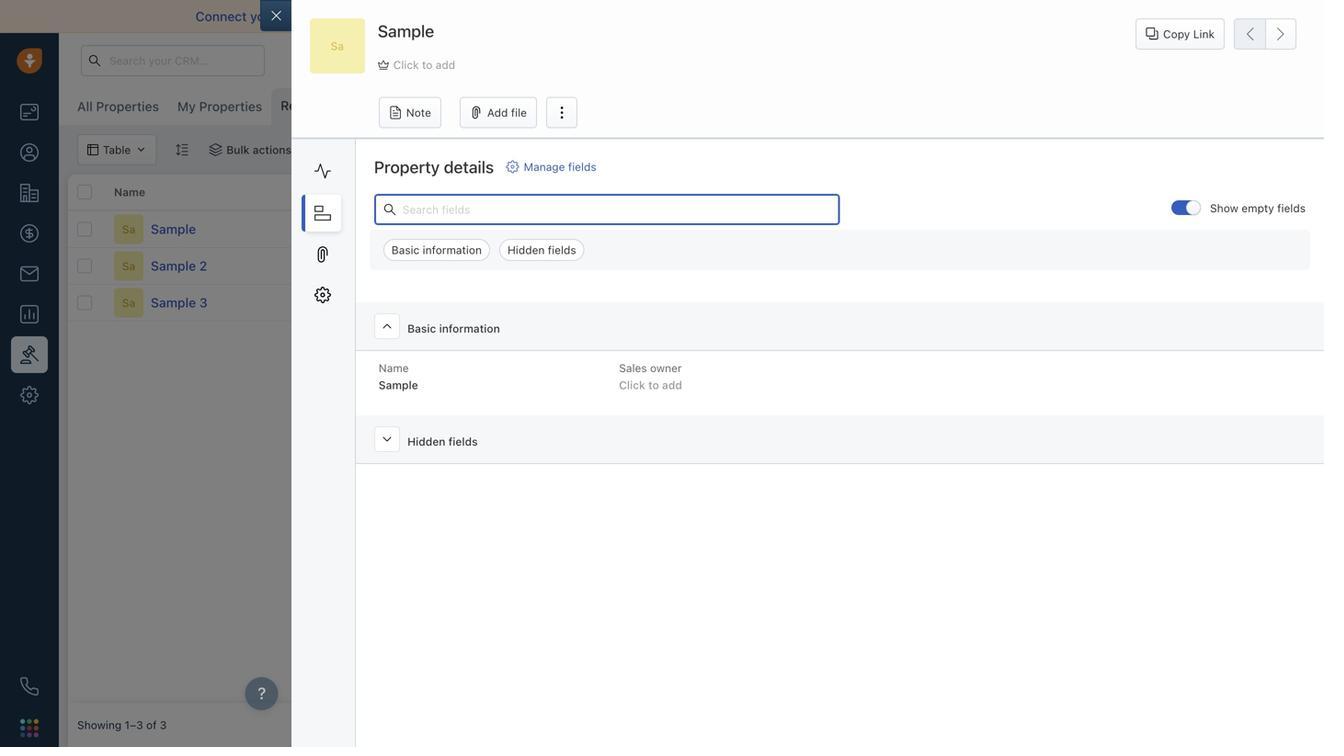 Task type: vqa. For each thing, say whether or not it's contained in the screenshot.
ends
no



Task type: locate. For each thing, give the bounding box(es) containing it.
⌘
[[542, 100, 552, 113]]

dialog
[[260, 0, 1324, 748]]

at
[[666, 186, 677, 199]]

sample 3 link
[[151, 294, 207, 312]]

1 john from the top
[[758, 221, 783, 234]]

press space to select this row. row containing sample
[[68, 212, 473, 248]]

0 vertical spatial cell
[[1300, 212, 1324, 247]]

sa left sample 2 link
[[122, 260, 135, 273]]

row group containing john smith
[[473, 212, 1324, 322]]

2 vertical spatial john smith
[[758, 295, 816, 307]]

created for created at
[[620, 186, 663, 199]]

properties right all
[[96, 99, 159, 114]]

basic information
[[392, 244, 482, 256], [407, 322, 500, 335]]

1 vertical spatial +
[[482, 260, 489, 273]]

sa left sample 3 link
[[122, 297, 135, 309]]

1 vertical spatial john smith link
[[758, 256, 816, 276]]

2
[[475, 100, 482, 113], [199, 258, 207, 274]]

2 vertical spatial 3
[[160, 719, 167, 732]]

applied
[[372, 143, 411, 156]]

3 smith from the top
[[786, 295, 816, 307]]

3
[[401, 99, 408, 112], [199, 295, 207, 310], [160, 719, 167, 732]]

1 horizontal spatial name
[[379, 362, 409, 375]]

show
[[1210, 202, 1239, 215]]

created by
[[758, 186, 817, 199]]

0 vertical spatial information
[[423, 244, 482, 256]]

+
[[482, 223, 489, 236], [482, 260, 489, 273], [482, 297, 489, 309]]

3 + click to add from the top
[[482, 297, 554, 309]]

my properties button
[[168, 88, 271, 125], [177, 99, 262, 114]]

basic down property at the left
[[392, 244, 420, 256]]

basic
[[392, 244, 420, 256], [407, 322, 436, 335]]

3 john smith link from the top
[[758, 293, 816, 313]]

name for name
[[114, 186, 145, 199]]

0 vertical spatial smith
[[786, 221, 816, 234]]

owner inside grid
[[514, 186, 548, 199]]

ago
[[699, 223, 718, 236], [1113, 223, 1132, 236], [699, 260, 718, 273], [1113, 260, 1132, 273], [699, 297, 718, 309], [1113, 297, 1132, 309]]

created left "at"
[[620, 186, 663, 199]]

improve
[[347, 9, 395, 24]]

my
[[177, 99, 196, 114]]

0 vertical spatial owner
[[514, 186, 548, 199]]

0 vertical spatial hidden fields
[[508, 244, 576, 256]]

bulk
[[226, 143, 250, 156]]

click
[[393, 58, 419, 71], [492, 223, 518, 236], [492, 260, 518, 273], [492, 297, 518, 309], [619, 379, 645, 392]]

--
[[896, 223, 906, 236], [1172, 223, 1182, 236], [896, 260, 906, 273], [1172, 260, 1182, 273], [896, 297, 906, 309], [1172, 297, 1182, 309]]

0 vertical spatial + click to add
[[482, 223, 554, 236]]

1 vertical spatial 3
[[199, 295, 207, 310]]

1 vertical spatial 2
[[199, 258, 207, 274]]

john
[[758, 221, 783, 234], [758, 258, 783, 271], [758, 295, 783, 307]]

sample 2
[[151, 258, 207, 274]]

1 vertical spatial owner
[[650, 362, 682, 375]]

1 properties from the left
[[96, 99, 159, 114]]

name inside "row"
[[114, 186, 145, 199]]

cell
[[1300, 212, 1324, 247], [1300, 248, 1324, 284], [1300, 285, 1324, 321]]

0 vertical spatial basic information
[[392, 244, 482, 256]]

2 inside press space to select this row. row
[[199, 258, 207, 274]]

1 horizontal spatial properties
[[199, 99, 262, 114]]

1 horizontal spatial 3
[[199, 295, 207, 310]]

0 vertical spatial sales
[[482, 186, 511, 199]]

you
[[940, 9, 962, 24]]

0 horizontal spatial hidden
[[407, 435, 446, 448]]

1 vertical spatial john
[[758, 258, 783, 271]]

click inside sales owner click to add
[[619, 379, 645, 392]]

sample for sample 3
[[151, 295, 196, 310]]

3 john from the top
[[758, 295, 783, 307]]

add file button
[[460, 97, 537, 128]]

hidden down sales owner
[[508, 244, 545, 256]]

properties
[[96, 99, 159, 114], [199, 99, 262, 114]]

-
[[896, 223, 901, 236], [901, 223, 906, 236], [1172, 223, 1177, 236], [1177, 223, 1182, 236], [896, 260, 901, 273], [901, 260, 906, 273], [1172, 260, 1177, 273], [1177, 260, 1182, 273], [896, 297, 901, 309], [901, 297, 906, 309], [1172, 297, 1177, 309], [1177, 297, 1182, 309]]

manage
[[524, 161, 565, 173]]

property details
[[374, 157, 494, 177]]

add
[[436, 58, 455, 71], [534, 223, 554, 236], [534, 260, 554, 273], [534, 297, 554, 309], [662, 379, 682, 392]]

0 horizontal spatial owner
[[514, 186, 548, 199]]

of
[[622, 9, 634, 24], [146, 719, 157, 732]]

properties up the bulk
[[199, 99, 262, 114]]

properties image
[[20, 346, 39, 364]]

1 smith from the top
[[786, 221, 816, 234]]

3 cell from the top
[[1300, 285, 1324, 321]]

created
[[620, 186, 663, 199], [758, 186, 801, 199]]

hidden fields down name sample
[[407, 435, 478, 448]]

2 vertical spatial smith
[[786, 295, 816, 307]]

all properties
[[77, 99, 159, 114]]

so
[[922, 9, 936, 24]]

1 vertical spatial hidden
[[407, 435, 446, 448]]

connect your mailbox to improve deliverability and enable 2-way sync of email conversations.
[[195, 9, 762, 24]]

phone image
[[20, 678, 39, 696]]

to
[[331, 9, 343, 24], [1032, 9, 1044, 24], [422, 58, 433, 71], [521, 223, 531, 236], [521, 260, 531, 273], [521, 297, 531, 309], [648, 379, 659, 392]]

0 vertical spatial 3
[[401, 99, 408, 112]]

grid containing sample
[[68, 173, 1324, 703]]

0 horizontal spatial 2
[[199, 258, 207, 274]]

1 vertical spatial john smith
[[758, 258, 816, 271]]

2 row group from the left
[[473, 212, 1324, 322]]

hidden fields down sales owner
[[508, 244, 576, 256]]

2 vertical spatial +
[[482, 297, 489, 309]]

link
[[1193, 28, 1215, 40]]

name inside name sample
[[379, 362, 409, 375]]

2 vertical spatial + click to add
[[482, 297, 554, 309]]

2 john smith from the top
[[758, 258, 816, 271]]

more...
[[485, 100, 523, 113]]

fields
[[568, 161, 597, 173], [1277, 202, 1306, 215], [548, 244, 576, 256], [449, 435, 478, 448]]

0 vertical spatial john smith link
[[758, 220, 816, 239]]

2 john from the top
[[758, 258, 783, 271]]

1–3
[[125, 719, 143, 732]]

2 up the sample 3
[[199, 258, 207, 274]]

2 left add
[[475, 100, 482, 113]]

add
[[487, 106, 508, 119]]

1 horizontal spatial of
[[622, 9, 634, 24]]

basic up name sample
[[407, 322, 436, 335]]

grid
[[68, 173, 1324, 703]]

1 john smith link from the top
[[758, 220, 816, 239]]

1 horizontal spatial 2
[[475, 100, 482, 113]]

details
[[444, 157, 494, 177]]

row group
[[68, 212, 473, 322], [473, 212, 1324, 322]]

1 vertical spatial sales
[[619, 362, 647, 375]]

conversations.
[[674, 9, 762, 24]]

1 horizontal spatial created
[[758, 186, 801, 199]]

1 vertical spatial + click to add
[[482, 260, 554, 273]]

1 + click to add from the top
[[482, 223, 554, 236]]

basic information up name sample
[[407, 322, 500, 335]]

0 horizontal spatial sales
[[482, 186, 511, 199]]

1 vertical spatial of
[[146, 719, 157, 732]]

0 vertical spatial 2
[[475, 100, 482, 113]]

created left by
[[758, 186, 801, 199]]

0 vertical spatial name
[[114, 186, 145, 199]]

1 cell from the top
[[1300, 212, 1324, 247]]

hidden
[[508, 244, 545, 256], [407, 435, 446, 448]]

sample for sample link
[[151, 222, 196, 237]]

3 right imported
[[401, 99, 408, 112]]

1 vertical spatial basic information
[[407, 322, 500, 335]]

0 vertical spatial +
[[482, 223, 489, 236]]

2-
[[549, 9, 563, 24]]

0 vertical spatial john
[[758, 221, 783, 234]]

manage fields
[[524, 161, 597, 173]]

0 horizontal spatial name
[[114, 186, 145, 199]]

1 vertical spatial basic
[[407, 322, 436, 335]]

owner inside sales owner click to add
[[650, 362, 682, 375]]

connect
[[195, 9, 247, 24]]

your
[[250, 9, 277, 24]]

recent
[[1172, 186, 1209, 199]]

name
[[114, 186, 145, 199], [379, 362, 409, 375]]

owner for sales owner
[[514, 186, 548, 199]]

sa left sample link
[[122, 223, 135, 236]]

information
[[423, 244, 482, 256], [439, 322, 500, 335]]

a
[[620, 223, 627, 236], [1034, 223, 1041, 236], [620, 260, 627, 273], [1034, 260, 1041, 273], [620, 297, 627, 309], [1034, 297, 1041, 309]]

1 john smith from the top
[[758, 221, 816, 234]]

1 horizontal spatial sales
[[619, 362, 647, 375]]

2 more... button
[[450, 94, 533, 120]]

note
[[406, 106, 431, 119]]

2 cell from the top
[[1300, 248, 1324, 284]]

0 horizontal spatial created
[[620, 186, 663, 199]]

0 horizontal spatial hidden fields
[[407, 435, 478, 448]]

2 vertical spatial cell
[[1300, 285, 1324, 321]]

3 john smith from the top
[[758, 295, 816, 307]]

sales for sales owner
[[482, 186, 511, 199]]

+ click to add
[[482, 223, 554, 236], [482, 260, 554, 273], [482, 297, 554, 309]]

2 vertical spatial john smith link
[[758, 293, 816, 313]]

0 vertical spatial hidden
[[508, 244, 545, 256]]

of right sync
[[622, 9, 634, 24]]

3 right 1–3
[[160, 719, 167, 732]]

john for 1st john smith link from the top
[[758, 221, 783, 234]]

1 horizontal spatial hidden
[[508, 244, 545, 256]]

1 row group from the left
[[68, 212, 473, 322]]

1 vertical spatial cell
[[1300, 248, 1324, 284]]

sales inside grid
[[482, 186, 511, 199]]

owner for sales owner click to add
[[650, 362, 682, 375]]

from
[[1080, 9, 1108, 24]]

2 smith from the top
[[786, 258, 816, 271]]

hidden down name sample
[[407, 435, 446, 448]]

john smith
[[758, 221, 816, 234], [758, 258, 816, 271], [758, 295, 816, 307]]

seconds
[[652, 223, 696, 236], [1066, 223, 1110, 236], [652, 260, 696, 273], [1066, 260, 1110, 273], [652, 297, 696, 309], [1066, 297, 1110, 309]]

basic information down property details at the top
[[392, 244, 482, 256]]

manage fields link
[[506, 159, 597, 175]]

press space to select this row. row
[[68, 212, 473, 248], [473, 212, 1324, 248], [68, 248, 473, 285], [473, 248, 1324, 285], [68, 285, 473, 322], [473, 285, 1324, 322]]

copy link button
[[1136, 18, 1225, 50]]

1 vertical spatial hidden fields
[[407, 435, 478, 448]]

2 john smith link from the top
[[758, 256, 816, 276]]

sa
[[331, 39, 344, 52], [122, 223, 135, 236], [122, 260, 135, 273], [122, 297, 135, 309]]

deliverability
[[399, 9, 476, 24]]

1 horizontal spatial owner
[[650, 362, 682, 375]]

0 vertical spatial john smith
[[758, 221, 816, 234]]

owner
[[514, 186, 548, 199], [650, 362, 682, 375]]

0 horizontal spatial properties
[[96, 99, 159, 114]]

0 vertical spatial of
[[622, 9, 634, 24]]

1 vertical spatial information
[[439, 322, 500, 335]]

copy
[[1163, 28, 1190, 40]]

cell for 1st john smith link from the top
[[1300, 212, 1324, 247]]

sales owner click to add
[[619, 362, 682, 392]]

all properties button
[[68, 88, 168, 125], [77, 99, 159, 114]]

show empty fields
[[1210, 202, 1306, 215]]

2 vertical spatial john
[[758, 295, 783, 307]]

2 properties from the left
[[199, 99, 262, 114]]

2 created from the left
[[758, 186, 801, 199]]

1 vertical spatial smith
[[786, 258, 816, 271]]

of right 1–3
[[146, 719, 157, 732]]

1 created from the left
[[620, 186, 663, 199]]

sales inside sales owner click to add
[[619, 362, 647, 375]]

Search your CRM... text field
[[81, 45, 265, 76]]

1 vertical spatial name
[[379, 362, 409, 375]]

3 down sample 2 link
[[199, 295, 207, 310]]

way
[[563, 9, 587, 24]]

sales
[[482, 186, 511, 199], [619, 362, 647, 375]]

created at
[[620, 186, 677, 199]]

2 horizontal spatial 3
[[401, 99, 408, 112]]



Task type: describe. For each thing, give the bounding box(es) containing it.
recently
[[281, 98, 333, 113]]

scratch.
[[1111, 9, 1161, 24]]

my properties
[[177, 99, 262, 114]]

copy link
[[1163, 28, 1215, 40]]

sync
[[590, 9, 619, 24]]

so you don't have to start from scratch.
[[922, 9, 1161, 24]]

owner image
[[378, 59, 389, 70]]

to inside sales owner click to add
[[648, 379, 659, 392]]

1 horizontal spatial hidden fields
[[508, 244, 576, 256]]

sa for sample
[[122, 223, 135, 236]]

name sample
[[379, 362, 418, 392]]

2 + click to add from the top
[[482, 260, 554, 273]]

2 more...
[[475, 100, 523, 113]]

john smith for 1st john smith link from the top
[[758, 221, 816, 234]]

add inside sales owner click to add
[[662, 379, 682, 392]]

name row
[[68, 175, 473, 212]]

o
[[555, 100, 564, 113]]

⌘ o
[[542, 100, 564, 113]]

press space to select this row. row containing sample 2
[[68, 248, 473, 285]]

2 inside "button"
[[475, 100, 482, 113]]

3 inside the 'recently imported 3'
[[401, 99, 408, 112]]

imported
[[337, 98, 392, 113]]

1 filter applied button
[[303, 134, 423, 166]]

1 + from the top
[[482, 223, 489, 236]]

don't
[[965, 9, 997, 24]]

john smith for first john smith link from the bottom of the row group containing john smith
[[758, 295, 816, 307]]

3 inside press space to select this row. row
[[199, 295, 207, 310]]

by
[[804, 186, 817, 199]]

bulk actions
[[226, 143, 291, 156]]

note button
[[379, 97, 441, 128]]

container_wx8msf4aqz5i3rn1 image
[[209, 143, 222, 156]]

john smith for second john smith link from the top
[[758, 258, 816, 271]]

dialog containing sample
[[260, 0, 1324, 748]]

sa for sample 3
[[122, 297, 135, 309]]

sample link
[[151, 220, 196, 239]]

john for first john smith link from the bottom of the row group containing john smith
[[758, 295, 783, 307]]

have
[[1000, 9, 1029, 24]]

sales owner
[[482, 186, 548, 199]]

cell for first john smith link from the bottom of the row group containing john smith
[[1300, 285, 1324, 321]]

start
[[1048, 9, 1076, 24]]

add file
[[487, 106, 527, 119]]

mailbox
[[281, 9, 328, 24]]

showing
[[77, 719, 122, 732]]

1
[[336, 143, 341, 156]]

name for name sample
[[379, 362, 409, 375]]

all
[[77, 99, 93, 114]]

filter
[[344, 143, 369, 156]]

sample 2 link
[[151, 257, 207, 275]]

1 filter applied
[[336, 143, 411, 156]]

0 horizontal spatial of
[[146, 719, 157, 732]]

recent note
[[1172, 186, 1237, 199]]

sample 3
[[151, 295, 207, 310]]

connect your mailbox link
[[195, 9, 331, 24]]

Search fields text field
[[374, 194, 840, 225]]

sample for sample 2
[[151, 258, 196, 274]]

freshworks switcher image
[[20, 719, 39, 738]]

actions
[[253, 143, 291, 156]]

phone element
[[11, 669, 48, 705]]

sa up 'recently imported' link
[[331, 39, 344, 52]]

enable
[[505, 9, 546, 24]]

property
[[374, 157, 440, 177]]

press space to select this row. row containing sample 3
[[68, 285, 473, 322]]

file
[[511, 106, 527, 119]]

cell for second john smith link from the top
[[1300, 248, 1324, 284]]

bulk actions button
[[197, 134, 303, 166]]

recently imported link
[[281, 97, 392, 115]]

properties for my properties
[[199, 99, 262, 114]]

and
[[479, 9, 502, 24]]

created for created by
[[758, 186, 801, 199]]

note
[[1212, 186, 1237, 199]]

row group containing sample
[[68, 212, 473, 322]]

empty
[[1242, 202, 1274, 215]]

sa for sample 2
[[122, 260, 135, 273]]

3 + from the top
[[482, 297, 489, 309]]

sales for sales owner click to add
[[619, 362, 647, 375]]

click to add
[[393, 58, 455, 71]]

recently imported 3
[[281, 98, 408, 113]]

email
[[638, 9, 670, 24]]

0 vertical spatial basic
[[392, 244, 420, 256]]

2 + from the top
[[482, 260, 489, 273]]

showing 1–3 of 3
[[77, 719, 167, 732]]

john for second john smith link from the top
[[758, 258, 783, 271]]

0 horizontal spatial 3
[[160, 719, 167, 732]]

properties for all properties
[[96, 99, 159, 114]]

close image
[[1297, 12, 1306, 21]]



